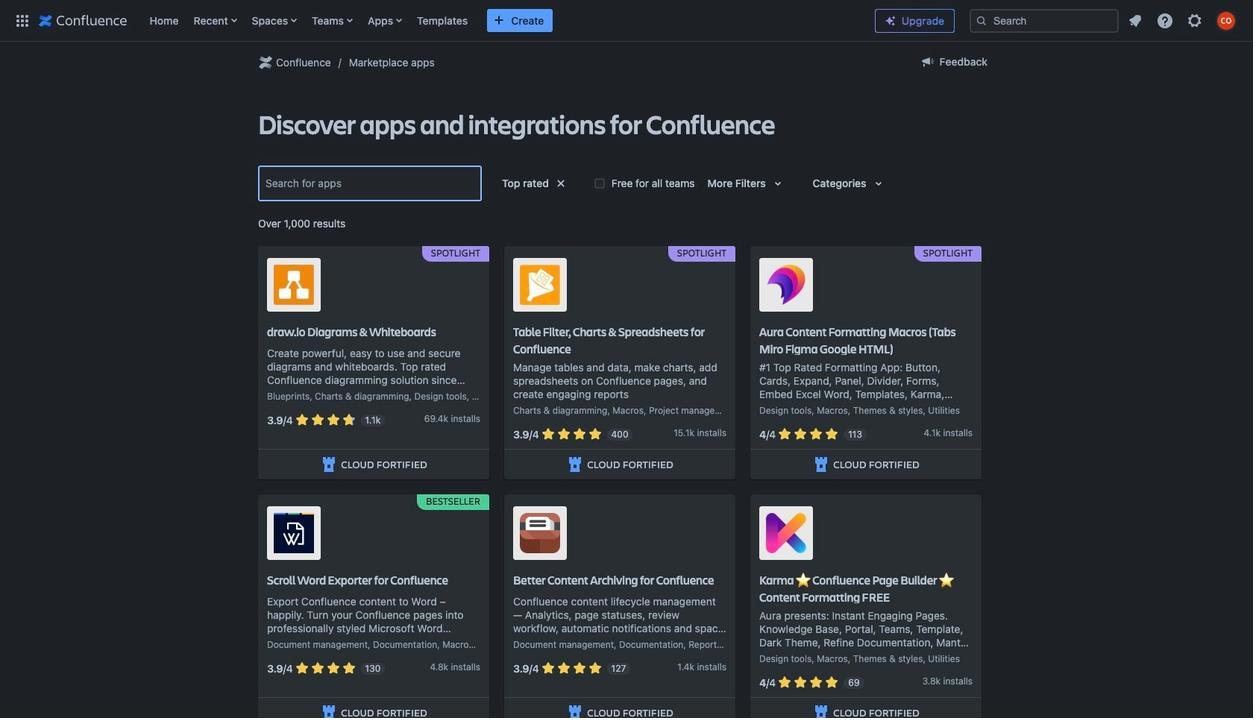 Task type: describe. For each thing, give the bounding box(es) containing it.
Search for apps field
[[261, 170, 479, 197]]

better content archiving for confluence image
[[520, 514, 560, 554]]

scroll word exporter for confluence image
[[274, 514, 314, 554]]

karma ⭐️ confluence page builder ⭐️ content formatting free image
[[766, 514, 807, 554]]

help icon image
[[1157, 12, 1175, 29]]

cloud fortified app badge image for draw.io diagrams & whiteboards 'image'
[[320, 456, 338, 474]]

global element
[[9, 0, 863, 41]]

aura content formatting macros (tabs miro figma google html) image
[[766, 265, 807, 306]]

remove selected image
[[552, 175, 570, 193]]



Task type: vqa. For each thing, say whether or not it's contained in the screenshot.
'Search timeline' text field
no



Task type: locate. For each thing, give the bounding box(es) containing it.
premium image
[[885, 15, 897, 27]]

cloud fortified app badge image for aura content formatting macros (tabs miro figma google html) image
[[813, 456, 831, 474]]

cloud fortified app badge image
[[567, 456, 584, 474], [320, 705, 338, 719], [567, 705, 584, 719]]

cloud fortified app badge image
[[320, 456, 338, 474], [813, 456, 831, 474], [813, 705, 831, 719]]

notification icon image
[[1127, 12, 1145, 29]]

settings icon image
[[1187, 12, 1204, 29]]

Search field
[[970, 9, 1119, 32]]

None search field
[[970, 9, 1119, 32]]

table filter, charts & spreadsheets for confluence image
[[520, 265, 560, 306]]

search image
[[976, 15, 988, 26]]

appswitcher icon image
[[13, 12, 31, 29]]

context icon image
[[257, 54, 275, 72], [257, 54, 275, 72]]

cloud fortified app badge image for the scroll word exporter for confluence image at the bottom of page
[[320, 705, 338, 719]]

list
[[142, 0, 863, 41], [1122, 7, 1245, 34]]

list for appswitcher icon
[[142, 0, 863, 41]]

banner
[[0, 0, 1254, 45]]

0 horizontal spatial list
[[142, 0, 863, 41]]

list for 'premium' icon
[[1122, 7, 1245, 34]]

1 horizontal spatial list
[[1122, 7, 1245, 34]]

draw.io diagrams & whiteboards image
[[274, 265, 314, 306]]

confluence image
[[39, 12, 127, 29], [39, 12, 127, 29]]

cloud fortified app badge image for table filter, charts & spreadsheets for confluence image
[[567, 456, 584, 474]]



